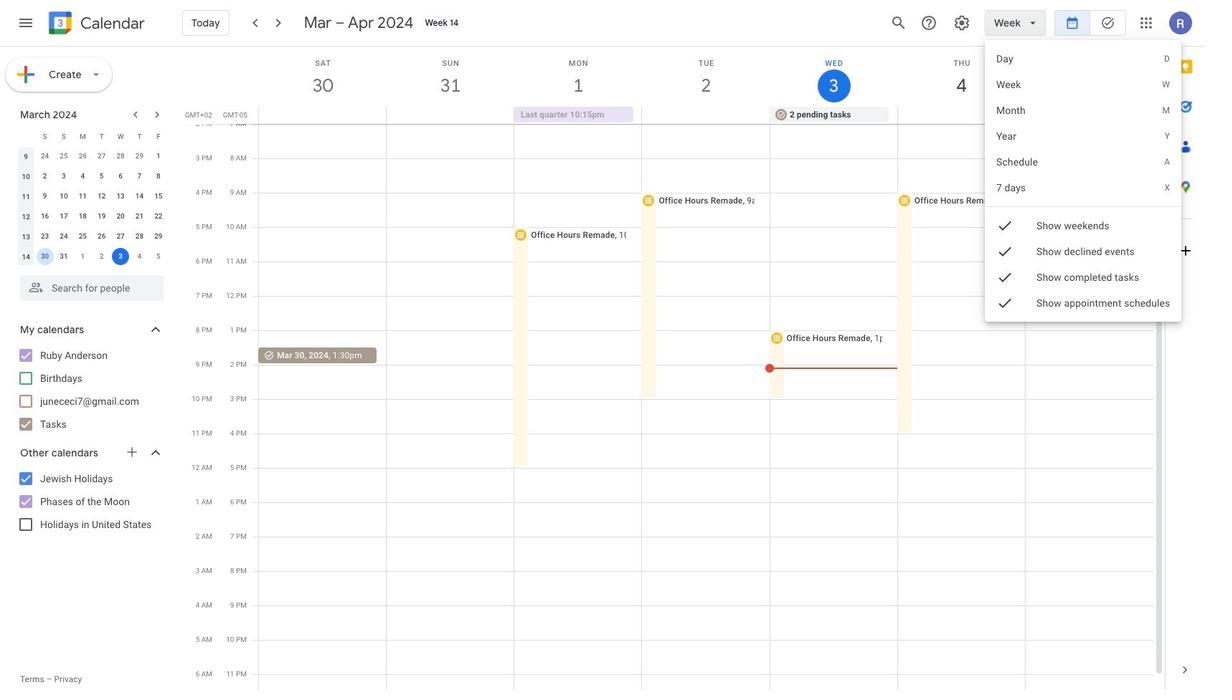 Task type: vqa. For each thing, say whether or not it's contained in the screenshot.
24 element
yes



Task type: describe. For each thing, give the bounding box(es) containing it.
17 element
[[55, 208, 72, 225]]

7 element
[[131, 168, 148, 185]]

2 menu item from the top
[[985, 72, 1182, 98]]

april 3, today element
[[112, 248, 129, 265]]

my calendars list
[[3, 344, 178, 436]]

26 element
[[93, 228, 110, 245]]

5 element
[[93, 168, 110, 185]]

march 2024 grid
[[14, 126, 168, 267]]

27 element
[[112, 228, 129, 245]]

25 element
[[74, 228, 91, 245]]

4 checkbox item from the top
[[985, 291, 1182, 316]]

4 menu item from the top
[[985, 123, 1182, 149]]

8 element
[[150, 168, 167, 185]]

9 element
[[36, 188, 53, 205]]

31 element
[[55, 248, 72, 265]]

settings menu image
[[953, 14, 971, 32]]

february 26 element
[[74, 148, 91, 165]]

row group inside march 2024 grid
[[16, 146, 168, 267]]

main drawer image
[[17, 14, 34, 32]]

28 element
[[131, 228, 148, 245]]

12 element
[[93, 188, 110, 205]]

6 element
[[112, 168, 129, 185]]

2 checkbox item from the top
[[985, 239, 1182, 265]]

15 element
[[150, 188, 167, 205]]

Search for people text field
[[29, 275, 155, 301]]

22 element
[[150, 208, 167, 225]]

11 element
[[74, 188, 91, 205]]

april 1 element
[[74, 248, 91, 265]]

1 menu item from the top
[[985, 46, 1182, 72]]



Task type: locate. For each thing, give the bounding box(es) containing it.
february 27 element
[[93, 148, 110, 165]]

1 checkbox item from the top
[[985, 213, 1182, 239]]

None search field
[[0, 270, 178, 301]]

checkbox item
[[985, 213, 1182, 239], [985, 239, 1182, 265], [985, 265, 1182, 291], [985, 291, 1182, 316]]

3 menu item from the top
[[985, 98, 1182, 123]]

tab list
[[1166, 47, 1205, 651]]

april 5 element
[[150, 248, 167, 265]]

menu item
[[985, 46, 1182, 72], [985, 72, 1182, 98], [985, 98, 1182, 123], [985, 123, 1182, 149], [985, 149, 1182, 175], [985, 175, 1182, 201]]

3 checkbox item from the top
[[985, 265, 1182, 291]]

16 element
[[36, 208, 53, 225]]

4 element
[[74, 168, 91, 185]]

february 28 element
[[112, 148, 129, 165]]

21 element
[[131, 208, 148, 225]]

heading inside calendar "element"
[[77, 15, 145, 32]]

14 element
[[131, 188, 148, 205]]

april 2 element
[[93, 248, 110, 265]]

february 25 element
[[55, 148, 72, 165]]

1 element
[[150, 148, 167, 165]]

20 element
[[112, 208, 129, 225]]

column header
[[16, 126, 35, 146]]

29 element
[[150, 228, 167, 245]]

30 element
[[36, 248, 53, 265]]

calendar element
[[46, 9, 145, 40]]

24 element
[[55, 228, 72, 245]]

heading
[[77, 15, 145, 32]]

other calendars list
[[3, 468, 178, 537]]

cell
[[259, 107, 387, 124], [387, 107, 514, 124], [642, 107, 770, 124], [897, 107, 1025, 124], [1025, 107, 1153, 124], [35, 247, 54, 267], [111, 247, 130, 267]]

column header inside march 2024 grid
[[16, 126, 35, 146]]

18 element
[[74, 208, 91, 225]]

row group
[[16, 146, 168, 267]]

menu
[[985, 40, 1182, 322]]

grid
[[184, 47, 1165, 691]]

row
[[253, 107, 1165, 124], [16, 126, 168, 146], [16, 146, 168, 166], [16, 166, 168, 187], [16, 187, 168, 207], [16, 207, 168, 227], [16, 227, 168, 247], [16, 247, 168, 267]]

2 element
[[36, 168, 53, 185]]

13 element
[[112, 188, 129, 205]]

3 element
[[55, 168, 72, 185]]

add other calendars image
[[125, 445, 139, 460]]

february 29 element
[[131, 148, 148, 165]]

6 menu item from the top
[[985, 175, 1182, 201]]

23 element
[[36, 228, 53, 245]]

5 menu item from the top
[[985, 149, 1182, 175]]

april 4 element
[[131, 248, 148, 265]]

february 24 element
[[36, 148, 53, 165]]

19 element
[[93, 208, 110, 225]]

10 element
[[55, 188, 72, 205]]



